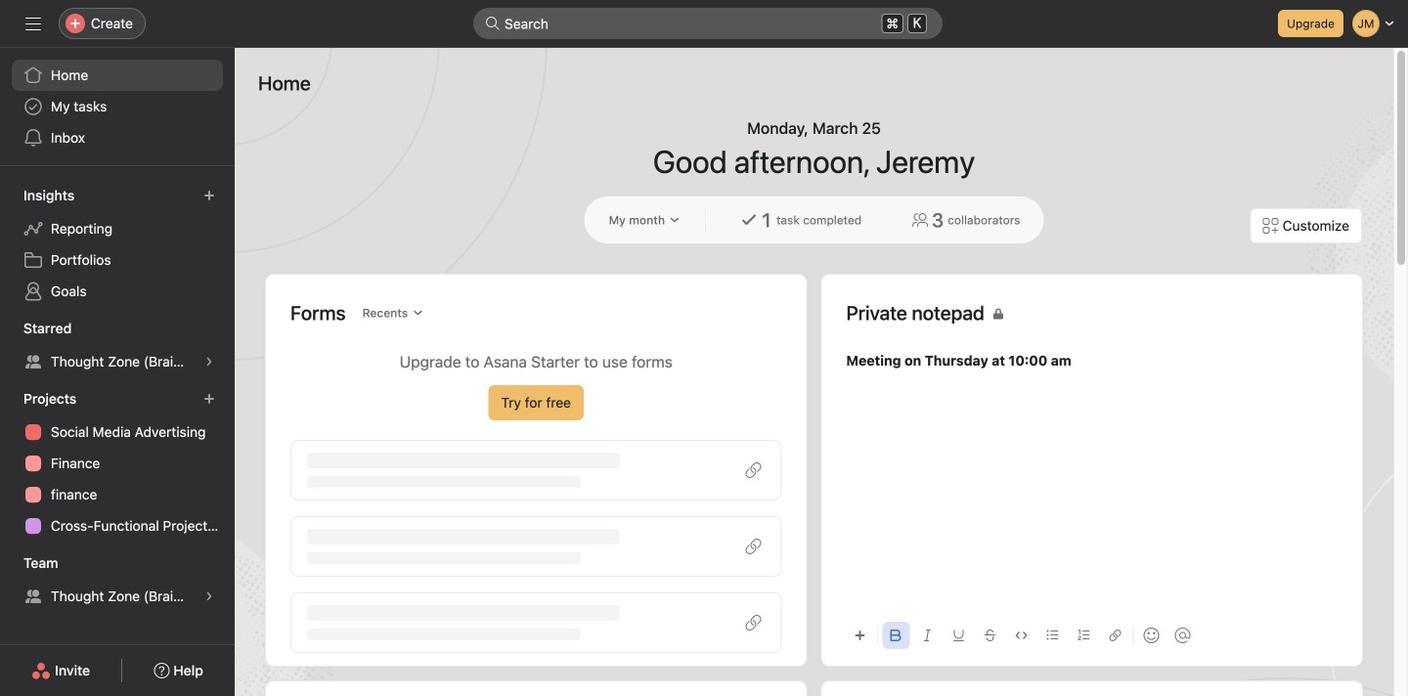 Task type: vqa. For each thing, say whether or not it's contained in the screenshot.
5th Show options icon from the top of the page
no



Task type: describe. For each thing, give the bounding box(es) containing it.
insert an object image
[[855, 630, 866, 642]]

Search tasks, projects, and more text field
[[473, 8, 943, 39]]

numbered list image
[[1079, 630, 1090, 642]]

bold image
[[891, 630, 902, 642]]

at mention image
[[1175, 628, 1191, 644]]

italics image
[[922, 630, 934, 642]]

underline image
[[953, 630, 965, 642]]

starred element
[[0, 311, 235, 382]]

prominent image
[[485, 16, 501, 31]]

see details, thought zone (brainstorm space) image for the starred 'element'
[[203, 356, 215, 368]]

new insights image
[[203, 190, 215, 202]]



Task type: locate. For each thing, give the bounding box(es) containing it.
toolbar
[[847, 613, 1338, 657]]

strikethrough image
[[985, 630, 996, 642]]

teams element
[[0, 546, 235, 616]]

code image
[[1016, 630, 1028, 642]]

see details, thought zone (brainstorm space) image for teams element
[[203, 591, 215, 603]]

bulleted list image
[[1047, 630, 1059, 642]]

1 see details, thought zone (brainstorm space) image from the top
[[203, 356, 215, 368]]

2 see details, thought zone (brainstorm space) image from the top
[[203, 591, 215, 603]]

None field
[[473, 8, 943, 39]]

global element
[[0, 48, 235, 165]]

hide sidebar image
[[25, 16, 41, 31]]

new project or portfolio image
[[203, 393, 215, 405]]

see details, thought zone (brainstorm space) image inside teams element
[[203, 591, 215, 603]]

see details, thought zone (brainstorm space) image
[[203, 356, 215, 368], [203, 591, 215, 603]]

projects element
[[0, 382, 235, 546]]

link image
[[1110, 630, 1122, 642]]

1 vertical spatial see details, thought zone (brainstorm space) image
[[203, 591, 215, 603]]

see details, thought zone (brainstorm space) image inside the starred 'element'
[[203, 356, 215, 368]]

0 vertical spatial see details, thought zone (brainstorm space) image
[[203, 356, 215, 368]]

insights element
[[0, 178, 235, 311]]

emoji image
[[1144, 628, 1160, 644]]



